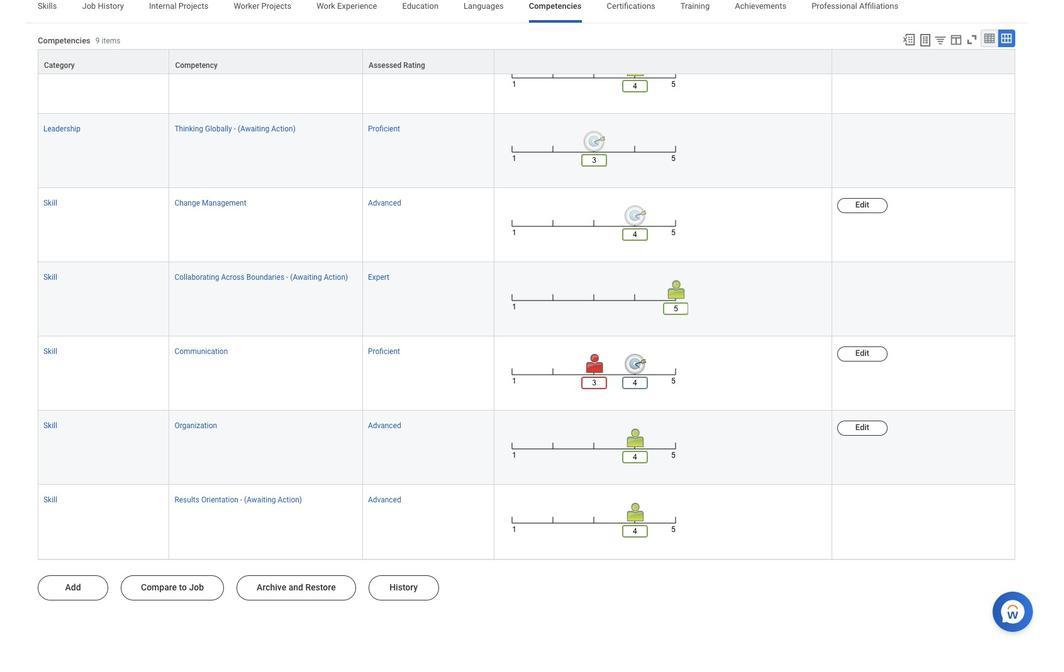 Task type: describe. For each thing, give the bounding box(es) containing it.
communication link
[[175, 345, 228, 356]]

orientation
[[201, 496, 238, 505]]

3 edit button from the top
[[838, 421, 888, 436]]

work
[[317, 1, 335, 11]]

talent
[[203, 50, 224, 59]]

3 edit row from the top
[[38, 411, 1016, 486]]

globally
[[205, 125, 232, 133]]

1 advanced link from the top
[[368, 48, 401, 59]]

export to excel image
[[903, 33, 916, 46]]

collaborating across boundaries - (awaiting action)
[[175, 273, 348, 282]]

3 row from the top
[[38, 114, 1016, 188]]

professional affiliations
[[812, 1, 899, 11]]

leadership link for leadership list item
[[43, 48, 81, 59]]

edit button for proficient
[[838, 347, 888, 362]]

(awaiting for building talent - (awaiting action)
[[230, 50, 262, 59]]

proficient for communication
[[368, 348, 400, 356]]

thinking globally - (awaiting action)
[[175, 125, 296, 133]]

assessed rating
[[369, 61, 425, 70]]

change
[[175, 199, 200, 208]]

leadership for leadership link related to 3rd "row" from the bottom
[[43, 125, 81, 133]]

archive and restore button
[[237, 576, 356, 601]]

certifications
[[607, 1, 656, 11]]

items selected list containing leadership
[[43, 48, 101, 59]]

job history
[[82, 1, 124, 11]]

0 horizontal spatial history
[[98, 1, 124, 11]]

affiliations
[[860, 1, 899, 11]]

thinking globally - (awaiting action) link
[[175, 122, 296, 133]]

experience
[[337, 1, 377, 11]]

click to view/edit grid preferences image
[[950, 33, 964, 46]]

cell for advanced
[[833, 486, 1016, 560]]

- for globally
[[234, 125, 236, 133]]

3 advanced link from the top
[[368, 419, 401, 431]]

1 edit row from the top
[[38, 188, 1016, 263]]

expand table image
[[1001, 32, 1013, 45]]

education
[[402, 1, 439, 11]]

advanced for fourth advanced link from the bottom
[[368, 50, 401, 59]]

job inside the compare to job 'button'
[[189, 583, 204, 593]]

add
[[65, 583, 81, 593]]

action) for building talent - (awaiting action)
[[263, 50, 288, 59]]

2 edit row from the top
[[38, 337, 1016, 411]]

competencies 9 items
[[38, 36, 120, 45]]

skill link for organization
[[43, 419, 57, 431]]

languages
[[464, 1, 504, 11]]

leadership list item
[[43, 48, 101, 59]]

select to filter grid data image
[[934, 33, 948, 46]]

5 skill link from the top
[[43, 494, 57, 505]]

projects for internal projects
[[179, 1, 209, 11]]

advanced for third advanced link from the bottom of the page
[[368, 199, 401, 208]]

(awaiting for thinking globally - (awaiting action)
[[238, 125, 270, 133]]

(awaiting right boundaries
[[290, 273, 322, 282]]

assessed
[[369, 61, 402, 70]]

add button
[[38, 576, 108, 601]]

4 advanced link from the top
[[368, 494, 401, 505]]

history button
[[369, 576, 439, 601]]

cell for proficient
[[833, 114, 1016, 188]]

skill link for change management
[[43, 196, 57, 208]]

items selected list containing advanced
[[368, 48, 422, 59]]

compare to job
[[141, 583, 204, 593]]

1 row from the top
[[38, 40, 1016, 114]]

3 edit from the top
[[856, 423, 870, 433]]

proficient link for communication
[[368, 345, 400, 356]]

expert
[[368, 273, 390, 282]]

fullscreen image
[[965, 33, 979, 46]]

collaborating across boundaries - (awaiting action) link
[[175, 271, 348, 282]]

1 cell from the top
[[833, 40, 1016, 114]]

competency
[[175, 61, 218, 70]]

skill link for collaborating across boundaries - (awaiting action)
[[43, 271, 57, 282]]

(awaiting for results orientation - (awaiting action)
[[244, 496, 276, 505]]

rating
[[404, 61, 425, 70]]

leadership for leadership link related to leadership list item
[[43, 50, 81, 59]]

organization
[[175, 422, 217, 431]]

change management
[[175, 199, 247, 208]]

row containing category
[[38, 49, 1016, 74]]

expert link
[[368, 271, 390, 282]]

- right boundaries
[[286, 273, 288, 282]]



Task type: vqa. For each thing, say whether or not it's contained in the screenshot.
HISTORY button
yes



Task type: locate. For each thing, give the bounding box(es) containing it.
training
[[681, 1, 710, 11]]

1 vertical spatial leadership
[[43, 125, 81, 133]]

5 skill from the top
[[43, 496, 57, 505]]

skill for collaborating across boundaries - (awaiting action)
[[43, 273, 57, 282]]

items selected list up assessed rating
[[368, 48, 422, 59]]

achievements
[[735, 1, 787, 11]]

edit for advanced
[[856, 200, 870, 210]]

row
[[38, 40, 1016, 114], [38, 49, 1016, 74], [38, 114, 1016, 188], [38, 263, 1016, 337], [38, 486, 1016, 560]]

results orientation - (awaiting action) link
[[175, 494, 302, 505]]

1 proficient from the top
[[368, 125, 400, 133]]

edit button
[[838, 198, 888, 213], [838, 347, 888, 362], [838, 421, 888, 436]]

projects
[[179, 1, 209, 11], [262, 1, 291, 11]]

proficient inside "row"
[[368, 125, 400, 133]]

- right "talent"
[[226, 50, 228, 59]]

archive and restore
[[257, 583, 336, 593]]

0 vertical spatial leadership
[[43, 50, 81, 59]]

1 vertical spatial proficient
[[368, 348, 400, 356]]

edit button for advanced
[[838, 198, 888, 213]]

1 vertical spatial edit
[[856, 349, 870, 358]]

change management link
[[175, 196, 247, 208]]

2 cell from the top
[[833, 114, 1016, 188]]

leadership link down category
[[43, 122, 81, 133]]

management
[[202, 199, 247, 208]]

-
[[226, 50, 228, 59], [234, 125, 236, 133], [286, 273, 288, 282], [240, 496, 242, 505]]

toolbar
[[897, 29, 1016, 49]]

2 skill link from the top
[[43, 271, 57, 282]]

1 horizontal spatial items selected list
[[368, 48, 422, 59]]

2 advanced from the top
[[368, 199, 401, 208]]

1 edit button from the top
[[838, 198, 888, 213]]

0 horizontal spatial competencies
[[38, 36, 91, 45]]

1 vertical spatial history
[[390, 583, 418, 593]]

competencies for competencies 9 items
[[38, 36, 91, 45]]

building talent - (awaiting action)
[[175, 50, 288, 59]]

items selected list
[[43, 48, 101, 59], [368, 48, 422, 59]]

1 vertical spatial job
[[189, 583, 204, 593]]

advanced
[[368, 50, 401, 59], [368, 199, 401, 208], [368, 422, 401, 431], [368, 496, 401, 505]]

results orientation - (awaiting action)
[[175, 496, 302, 505]]

boundaries
[[247, 273, 285, 282]]

internal projects
[[149, 1, 209, 11]]

competency button
[[170, 50, 362, 74]]

(awaiting
[[230, 50, 262, 59], [238, 125, 270, 133], [290, 273, 322, 282], [244, 496, 276, 505]]

proficient link for thinking globally - (awaiting action)
[[368, 122, 400, 133]]

leadership
[[43, 50, 81, 59], [43, 125, 81, 133]]

0 horizontal spatial job
[[82, 1, 96, 11]]

leadership link up category
[[43, 48, 81, 59]]

compare to job button
[[121, 576, 224, 601]]

thinking
[[175, 125, 203, 133]]

- right globally
[[234, 125, 236, 133]]

archive
[[257, 583, 287, 593]]

edit row
[[38, 188, 1016, 263], [38, 337, 1016, 411], [38, 411, 1016, 486]]

tab list containing skills
[[25, 0, 1028, 23]]

3 skill link from the top
[[43, 345, 57, 356]]

5 row from the top
[[38, 486, 1016, 560]]

3 advanced from the top
[[368, 422, 401, 431]]

workday assistant region
[[993, 587, 1038, 633]]

action) for thinking globally - (awaiting action)
[[271, 125, 296, 133]]

work experience
[[317, 1, 377, 11]]

to
[[179, 583, 187, 593]]

skills
[[38, 1, 57, 11]]

0 vertical spatial leadership link
[[43, 48, 81, 59]]

edit for proficient
[[856, 349, 870, 358]]

history inside button
[[390, 583, 418, 593]]

building
[[175, 50, 202, 59]]

communication
[[175, 348, 228, 356]]

4 row from the top
[[38, 263, 1016, 337]]

2 vertical spatial edit button
[[838, 421, 888, 436]]

0 vertical spatial history
[[98, 1, 124, 11]]

edit
[[856, 200, 870, 210], [856, 349, 870, 358], [856, 423, 870, 433]]

proficient link
[[368, 122, 400, 133], [368, 345, 400, 356]]

1 horizontal spatial history
[[390, 583, 418, 593]]

1 skill link from the top
[[43, 196, 57, 208]]

category button
[[38, 50, 169, 74]]

2 advanced link from the top
[[368, 196, 401, 208]]

1 advanced from the top
[[368, 50, 401, 59]]

category
[[44, 61, 75, 70]]

1 leadership from the top
[[43, 50, 81, 59]]

skill link for communication
[[43, 345, 57, 356]]

1 vertical spatial proficient link
[[368, 345, 400, 356]]

1 leadership link from the top
[[43, 48, 81, 59]]

2 row from the top
[[38, 49, 1016, 74]]

internal
[[149, 1, 177, 11]]

job right to
[[189, 583, 204, 593]]

skill for organization
[[43, 422, 57, 431]]

2 edit from the top
[[856, 349, 870, 358]]

advanced for fourth advanced link from the top of the page
[[368, 496, 401, 505]]

4 cell from the top
[[833, 486, 1016, 560]]

0 horizontal spatial projects
[[179, 1, 209, 11]]

0 vertical spatial proficient
[[368, 125, 400, 133]]

2 skill from the top
[[43, 273, 57, 282]]

leadership inside leadership list item
[[43, 50, 81, 59]]

0 vertical spatial job
[[82, 1, 96, 11]]

compare
[[141, 583, 177, 593]]

(awaiting right the orientation at left
[[244, 496, 276, 505]]

2 vertical spatial edit
[[856, 423, 870, 433]]

1 horizontal spatial projects
[[262, 1, 291, 11]]

4 skill link from the top
[[43, 419, 57, 431]]

skill
[[43, 199, 57, 208], [43, 273, 57, 282], [43, 348, 57, 356], [43, 422, 57, 431], [43, 496, 57, 505]]

projects right internal
[[179, 1, 209, 11]]

- for talent
[[226, 50, 228, 59]]

action)
[[263, 50, 288, 59], [271, 125, 296, 133], [324, 273, 348, 282], [278, 496, 302, 505]]

9
[[96, 37, 100, 45]]

restore
[[306, 583, 336, 593]]

proficient
[[368, 125, 400, 133], [368, 348, 400, 356]]

cell
[[833, 40, 1016, 114], [833, 114, 1016, 188], [833, 263, 1016, 337], [833, 486, 1016, 560]]

organization link
[[175, 419, 217, 431]]

leadership link
[[43, 48, 81, 59], [43, 122, 81, 133]]

0 vertical spatial edit
[[856, 200, 870, 210]]

projects right worker
[[262, 1, 291, 11]]

items
[[102, 37, 120, 45]]

assessed rating button
[[363, 50, 494, 74]]

results
[[175, 496, 199, 505]]

- right the orientation at left
[[240, 496, 242, 505]]

2 items selected list from the left
[[368, 48, 422, 59]]

competencies inside tab list
[[529, 1, 582, 11]]

collaborating
[[175, 273, 219, 282]]

action) for results orientation - (awaiting action)
[[278, 496, 302, 505]]

export to worksheets image
[[918, 33, 933, 48]]

1 vertical spatial edit button
[[838, 347, 888, 362]]

(awaiting right globally
[[238, 125, 270, 133]]

advanced inside list item
[[368, 50, 401, 59]]

competencies
[[529, 1, 582, 11], [38, 36, 91, 45]]

0 vertical spatial competencies
[[529, 1, 582, 11]]

1 skill from the top
[[43, 199, 57, 208]]

- for orientation
[[240, 496, 242, 505]]

advanced link
[[368, 48, 401, 59], [368, 196, 401, 208], [368, 419, 401, 431], [368, 494, 401, 505]]

across
[[221, 273, 245, 282]]

1 horizontal spatial competencies
[[529, 1, 582, 11]]

skill for communication
[[43, 348, 57, 356]]

1 horizontal spatial job
[[189, 583, 204, 593]]

1 items selected list from the left
[[43, 48, 101, 59]]

worker
[[234, 1, 259, 11]]

2 proficient from the top
[[368, 348, 400, 356]]

table image
[[984, 32, 996, 45]]

job
[[82, 1, 96, 11], [189, 583, 204, 593]]

worker projects
[[234, 1, 291, 11]]

0 horizontal spatial items selected list
[[43, 48, 101, 59]]

1 vertical spatial competencies
[[38, 36, 91, 45]]

1 edit from the top
[[856, 200, 870, 210]]

proficient inside edit row
[[368, 348, 400, 356]]

job up competencies 9 items
[[82, 1, 96, 11]]

items selected list down competencies 9 items
[[43, 48, 101, 59]]

and
[[289, 583, 303, 593]]

skill for change management
[[43, 199, 57, 208]]

2 projects from the left
[[262, 1, 291, 11]]

2 proficient link from the top
[[368, 345, 400, 356]]

skill link
[[43, 196, 57, 208], [43, 271, 57, 282], [43, 345, 57, 356], [43, 419, 57, 431], [43, 494, 57, 505]]

4 advanced from the top
[[368, 496, 401, 505]]

3 skill from the top
[[43, 348, 57, 356]]

leadership link for 3rd "row" from the bottom
[[43, 122, 81, 133]]

projects for worker projects
[[262, 1, 291, 11]]

advanced list item
[[368, 48, 422, 59]]

job inside tab list
[[82, 1, 96, 11]]

0 vertical spatial edit button
[[838, 198, 888, 213]]

2 leadership from the top
[[43, 125, 81, 133]]

cell for expert
[[833, 263, 1016, 337]]

tab list
[[25, 0, 1028, 23]]

1 vertical spatial leadership link
[[43, 122, 81, 133]]

professional
[[812, 1, 858, 11]]

(awaiting right "talent"
[[230, 50, 262, 59]]

advanced for 3rd advanced link from the top
[[368, 422, 401, 431]]

1 projects from the left
[[179, 1, 209, 11]]

history
[[98, 1, 124, 11], [390, 583, 418, 593]]

4 skill from the top
[[43, 422, 57, 431]]

proficient for thinking globally - (awaiting action)
[[368, 125, 400, 133]]

building talent - (awaiting action) link
[[175, 48, 288, 59]]

competencies for competencies
[[529, 1, 582, 11]]

0 vertical spatial proficient link
[[368, 122, 400, 133]]

1 proficient link from the top
[[368, 122, 400, 133]]

3 cell from the top
[[833, 263, 1016, 337]]

2 leadership link from the top
[[43, 122, 81, 133]]

2 edit button from the top
[[838, 347, 888, 362]]



